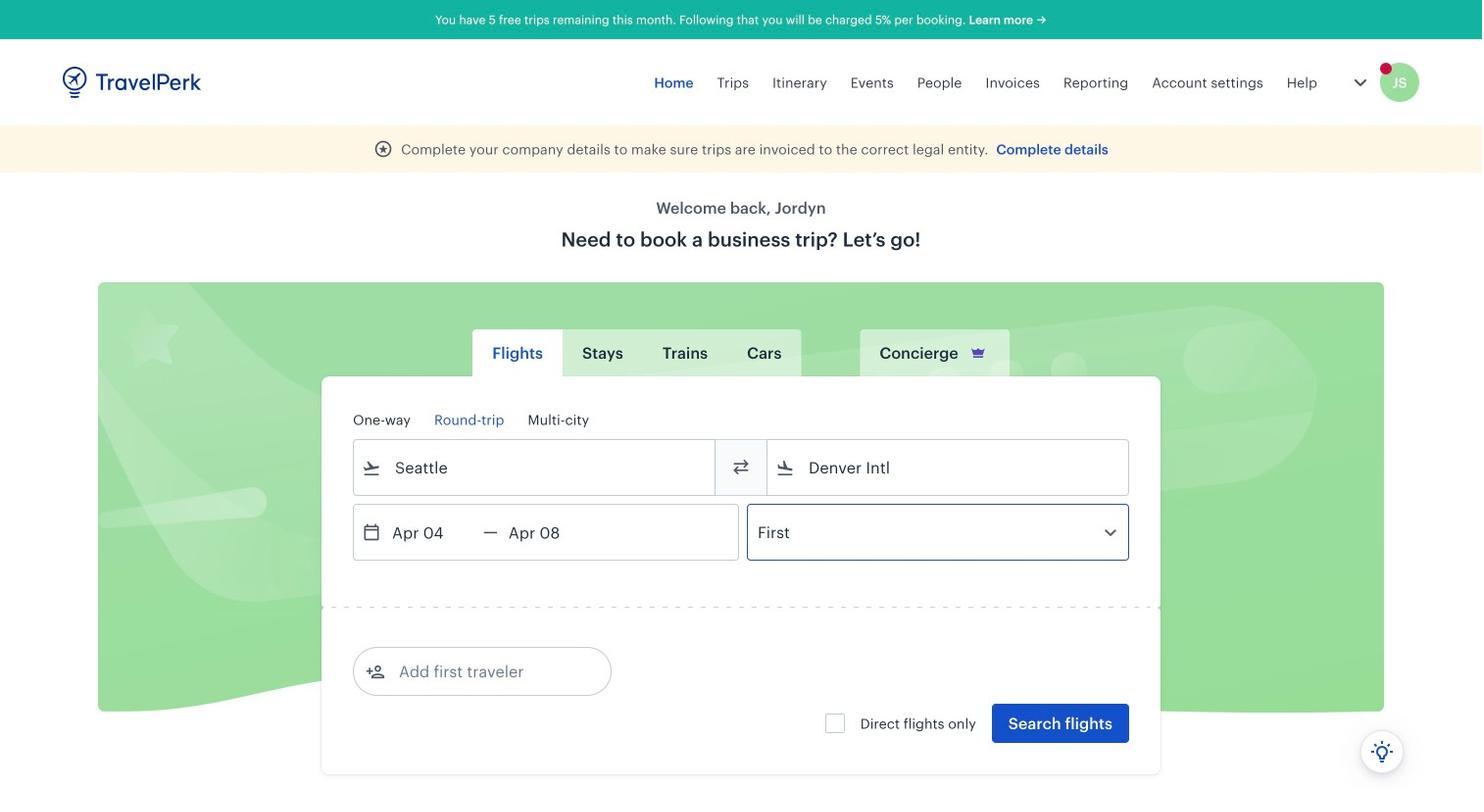 Task type: locate. For each thing, give the bounding box(es) containing it.
Add first traveler search field
[[385, 656, 589, 687]]

Return text field
[[498, 505, 600, 560]]



Task type: describe. For each thing, give the bounding box(es) containing it.
From search field
[[381, 452, 689, 483]]

To search field
[[795, 452, 1103, 483]]

Depart text field
[[381, 505, 483, 560]]



Task type: vqa. For each thing, say whether or not it's contained in the screenshot.
From SEARCH BOX
yes



